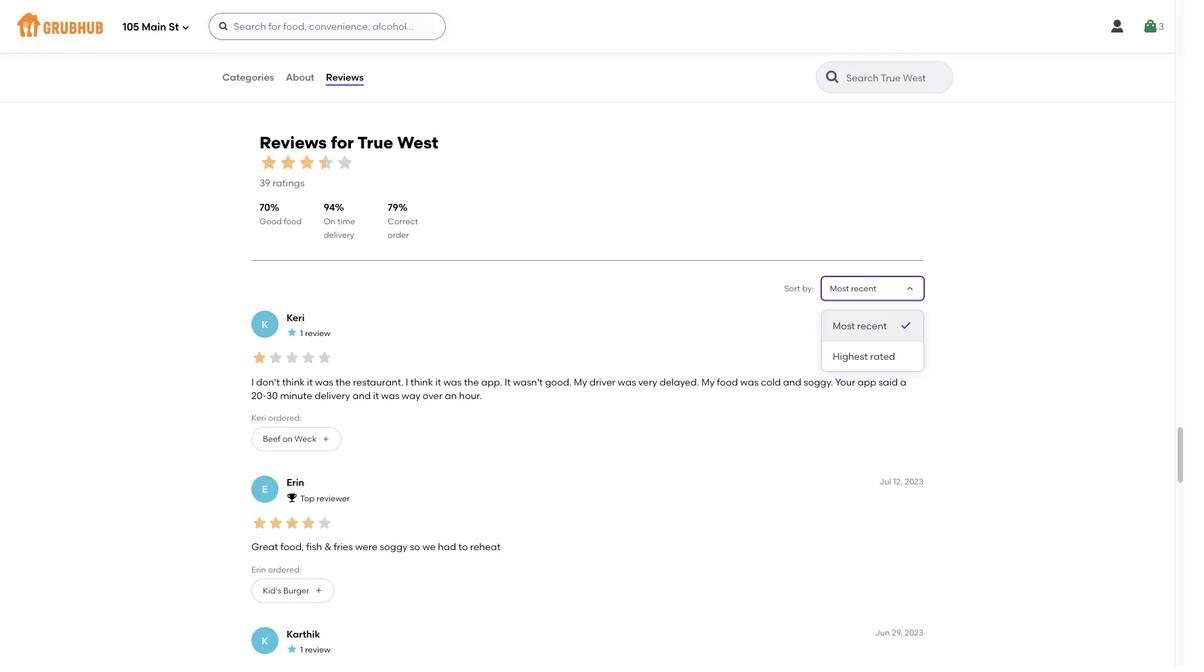 Task type: describe. For each thing, give the bounding box(es) containing it.
3
[[1159, 21, 1164, 32]]

by:
[[802, 283, 814, 293]]

sort by:
[[784, 283, 814, 293]]

2 i from the left
[[406, 376, 408, 387]]

15–25 min 4.17 mi
[[725, 47, 764, 68]]

ordered: for don't
[[268, 413, 302, 423]]

review for keri
[[305, 328, 330, 338]]

great
[[251, 541, 278, 553]]

reheat
[[470, 541, 501, 553]]

1 for keri
[[300, 328, 303, 338]]

it
[[505, 376, 511, 387]]

105 main st
[[123, 21, 179, 33]]

concord
[[241, 12, 288, 25]]

top
[[300, 493, 315, 503]]

west
[[397, 133, 438, 152]]

delayed.
[[660, 376, 699, 387]]

kid's burger button
[[251, 578, 335, 603]]

kitchen
[[404, 12, 445, 25]]

25–35 min 3.12 mi
[[483, 47, 524, 68]]

on
[[324, 216, 335, 226]]

a
[[900, 376, 907, 387]]

mi for 25–35
[[500, 58, 510, 68]]

subscription pass image
[[241, 29, 255, 40]]

food,
[[280, 541, 304, 553]]

food inside i don't think it was the restaurant. i think it was the app. it wasn't good. my driver was very delayed. my food was cold and soggy. your app said a 20-30 minute delivery and it was way over an hour.
[[717, 376, 738, 387]]

most inside option
[[833, 320, 855, 331]]

4.17
[[725, 58, 739, 68]]

an
[[445, 390, 457, 401]]

reviews button
[[325, 53, 364, 102]]

70 good food
[[260, 201, 302, 226]]

2023 for i don't think it was the restaurant. i think it was the app. it wasn't good. my driver was very delayed. my food was cold and soggy. your app said a 20-30 minute delivery and it was way over an hour.
[[905, 311, 924, 321]]

soggy
[[380, 541, 407, 553]]

search icon image
[[825, 69, 841, 85]]

said
[[879, 376, 898, 387]]

kid's
[[263, 586, 281, 595]]

caret down icon image
[[905, 283, 915, 294]]

for
[[331, 133, 354, 152]]

cold
[[761, 376, 781, 387]]

1 the from the left
[[336, 376, 351, 387]]

wasn't
[[513, 376, 543, 387]]

so
[[410, 541, 420, 553]]

recent inside option
[[857, 320, 887, 331]]

svg image inside 3 button
[[1142, 18, 1159, 35]]

1 for karthik
[[300, 645, 303, 654]]

1 i from the left
[[251, 376, 254, 387]]

highest rated
[[833, 350, 895, 362]]

oct
[[874, 311, 889, 321]]

sort
[[784, 283, 800, 293]]

categories
[[222, 71, 274, 83]]

erin ordered:
[[251, 564, 301, 574]]

3 button
[[1142, 14, 1164, 39]]

12,
[[893, 477, 903, 486]]

plus icon image for &
[[315, 587, 323, 595]]

keri for keri
[[287, 312, 305, 323]]

concord provisions & country kitchen
[[241, 12, 445, 25]]

reviews for reviews
[[326, 71, 364, 83]]

we
[[422, 541, 436, 553]]

were
[[355, 541, 378, 553]]

rated
[[870, 350, 895, 362]]

was up an
[[443, 376, 462, 387]]

jul 12, 2023
[[879, 477, 924, 486]]

way
[[402, 390, 420, 401]]

2 think from the left
[[411, 376, 433, 387]]

true
[[357, 133, 393, 152]]

kid's burger
[[263, 586, 309, 595]]

ordered: for food,
[[268, 564, 301, 574]]

94
[[324, 201, 335, 213]]

delivery inside i don't think it was the restaurant. i think it was the app. it wasn't good. my driver was very delayed. my food was cold and soggy. your app said a 20-30 minute delivery and it was way over an hour.
[[315, 390, 350, 401]]

1 think from the left
[[282, 376, 305, 387]]

don't
[[256, 376, 280, 387]]

most recent option
[[822, 311, 924, 341]]

20-
[[251, 390, 267, 401]]

main
[[142, 21, 166, 33]]

oct 06, 2023
[[874, 311, 924, 321]]

was left very
[[618, 376, 636, 387]]

k for karthik
[[262, 635, 268, 646]]

very
[[638, 376, 657, 387]]

beef
[[263, 434, 281, 444]]

79
[[388, 201, 398, 213]]

good.
[[545, 376, 572, 387]]

most inside "field"
[[830, 283, 849, 293]]

delivery inside 94 on time delivery
[[324, 230, 354, 240]]

1 vertical spatial &
[[324, 541, 332, 553]]

0 vertical spatial ratings
[[906, 47, 934, 56]]

39 ratings
[[260, 177, 305, 188]]

reviews for reviews for true west
[[260, 133, 327, 152]]

about button
[[285, 53, 315, 102]]

Sort by: field
[[830, 283, 877, 294]]

beef on weck
[[263, 434, 316, 444]]

jun 29, 2023
[[875, 628, 924, 638]]

beef on weck button
[[251, 427, 342, 451]]

hour.
[[459, 390, 482, 401]]

0 vertical spatial and
[[783, 376, 801, 387]]

0 horizontal spatial it
[[307, 376, 313, 387]]

st
[[169, 21, 179, 33]]

1 my from the left
[[574, 376, 587, 387]]

on
[[283, 434, 293, 444]]

app
[[858, 376, 876, 387]]

Search True West search field
[[845, 71, 949, 84]]

reviews for true west
[[260, 133, 438, 152]]

app.
[[481, 376, 502, 387]]

mi for 20–30
[[260, 58, 269, 68]]

review for karthik
[[305, 645, 330, 654]]

1 review for keri
[[300, 328, 330, 338]]

provisions
[[291, 12, 345, 25]]

driver
[[589, 376, 616, 387]]

Search for food, convenience, alcohol... search field
[[209, 13, 446, 40]]

39
[[260, 177, 270, 188]]

0 horizontal spatial svg image
[[182, 23, 190, 32]]

2 the from the left
[[464, 376, 479, 387]]



Task type: locate. For each thing, give the bounding box(es) containing it.
1 review down karthik
[[300, 645, 330, 654]]

1 vertical spatial 1
[[300, 645, 303, 654]]

was down the restaurant.
[[381, 390, 399, 401]]

order
[[388, 230, 409, 240]]

1 vertical spatial plus icon image
[[315, 587, 323, 595]]

ordered: up kid's burger
[[268, 564, 301, 574]]

erin for erin
[[287, 477, 304, 488]]

mi right the 4.17
[[742, 58, 751, 68]]

1 vertical spatial reviews
[[260, 133, 327, 152]]

soggy.
[[804, 376, 833, 387]]

most recent up the highest rated
[[833, 320, 887, 331]]

1 mi from the left
[[260, 58, 269, 68]]

1 horizontal spatial svg image
[[1142, 18, 1159, 35]]

0 vertical spatial recent
[[851, 283, 877, 293]]

delivery right minute
[[315, 390, 350, 401]]

food inside 70 good food
[[284, 216, 302, 226]]

2 ordered: from the top
[[268, 564, 301, 574]]

0 horizontal spatial i
[[251, 376, 254, 387]]

70
[[260, 201, 270, 213]]

min
[[267, 47, 282, 56], [509, 47, 524, 56], [749, 47, 764, 56]]

2 vertical spatial 2023
[[905, 628, 924, 638]]

& left country
[[347, 12, 356, 25]]

was left cold
[[740, 376, 759, 387]]

0 vertical spatial delivery
[[324, 230, 354, 240]]

1 horizontal spatial and
[[783, 376, 801, 387]]

keri ordered:
[[251, 413, 302, 423]]

svg image left the subscription pass icon
[[218, 21, 229, 32]]

79 correct order
[[388, 201, 418, 240]]

min down sandwich
[[267, 47, 282, 56]]

k up don't
[[262, 318, 268, 330]]

plus icon image
[[322, 435, 330, 443], [315, 587, 323, 595]]

ordered:
[[268, 413, 302, 423], [268, 564, 301, 574]]

karthik
[[287, 628, 320, 640]]

over
[[423, 390, 443, 401]]

food left cold
[[717, 376, 738, 387]]

2023 right 06,
[[905, 311, 924, 321]]

think up way
[[411, 376, 433, 387]]

most recent up oct
[[830, 283, 877, 293]]

1 horizontal spatial erin
[[287, 477, 304, 488]]

1 vertical spatial recent
[[857, 320, 887, 331]]

30
[[267, 390, 278, 401]]

1 review
[[300, 328, 330, 338], [300, 645, 330, 654]]

k
[[262, 318, 268, 330], [262, 635, 268, 646]]

good
[[260, 216, 282, 226]]

0 horizontal spatial ratings
[[273, 177, 305, 188]]

top reviewer
[[300, 493, 350, 503]]

min right "25–35"
[[509, 47, 524, 56]]

e
[[262, 484, 268, 495]]

erin down great
[[251, 564, 266, 574]]

check icon image
[[899, 319, 913, 332]]

2 k from the top
[[262, 635, 268, 646]]

1 min from the left
[[267, 47, 282, 56]]

reviews up 39 ratings
[[260, 133, 327, 152]]

0 horizontal spatial my
[[574, 376, 587, 387]]

recent left 06,
[[857, 320, 887, 331]]

concord provisions & country kitchen link
[[241, 11, 449, 26]]

min for 25–35 min 3.12 mi
[[509, 47, 524, 56]]

my right delayed.
[[701, 376, 715, 387]]

1 horizontal spatial &
[[347, 12, 356, 25]]

2 horizontal spatial min
[[749, 47, 764, 56]]

plus icon image inside kid's burger button
[[315, 587, 323, 595]]

delivery
[[324, 230, 354, 240], [315, 390, 350, 401]]

1 up minute
[[300, 328, 303, 338]]

recent
[[851, 283, 877, 293], [857, 320, 887, 331]]

jul
[[879, 477, 891, 486]]

mi right 3.12
[[500, 58, 510, 68]]

0 vertical spatial reviews
[[326, 71, 364, 83]]

1 vertical spatial erin
[[251, 564, 266, 574]]

0 horizontal spatial svg image
[[218, 21, 229, 32]]

0 horizontal spatial food
[[284, 216, 302, 226]]

think up minute
[[282, 376, 305, 387]]

0 horizontal spatial erin
[[251, 564, 266, 574]]

0 vertical spatial k
[[262, 318, 268, 330]]

about
[[286, 71, 314, 83]]

ratings right enough
[[906, 47, 934, 56]]

06,
[[891, 311, 903, 321]]

1 horizontal spatial keri
[[287, 312, 305, 323]]

ordered: up "on"
[[268, 413, 302, 423]]

1 horizontal spatial think
[[411, 376, 433, 387]]

1 vertical spatial review
[[305, 645, 330, 654]]

1 horizontal spatial i
[[406, 376, 408, 387]]

delivery down the time
[[324, 230, 354, 240]]

review up minute
[[305, 328, 330, 338]]

1 horizontal spatial my
[[701, 376, 715, 387]]

1 horizontal spatial the
[[464, 376, 479, 387]]

recent up oct
[[851, 283, 877, 293]]

1 horizontal spatial ratings
[[906, 47, 934, 56]]

0 vertical spatial most
[[830, 283, 849, 293]]

0 horizontal spatial min
[[267, 47, 282, 56]]

1 2023 from the top
[[905, 311, 924, 321]]

3 mi from the left
[[742, 58, 751, 68]]

review
[[305, 328, 330, 338], [305, 645, 330, 654]]

1 review for karthik
[[300, 645, 330, 654]]

1 vertical spatial keri
[[251, 413, 266, 423]]

3 min from the left
[[749, 47, 764, 56]]

keri for keri ordered:
[[251, 413, 266, 423]]

plus icon image inside beef on weck button
[[322, 435, 330, 443]]

the up hour. in the left bottom of the page
[[464, 376, 479, 387]]

k for keri
[[262, 318, 268, 330]]

recent inside "field"
[[851, 283, 877, 293]]

main navigation navigation
[[0, 0, 1175, 53]]

& right fish
[[324, 541, 332, 553]]

most up the highest
[[833, 320, 855, 331]]

minute
[[280, 390, 312, 401]]

was left the restaurant.
[[315, 376, 333, 387]]

think
[[282, 376, 305, 387], [411, 376, 433, 387]]

fish
[[306, 541, 322, 553]]

2023 for great food, fish & fries were soggy so we had to reheat
[[905, 477, 924, 486]]

min for 15–25 min 4.17 mi
[[749, 47, 764, 56]]

erin for erin ordered:
[[251, 564, 266, 574]]

0 vertical spatial erin
[[287, 477, 304, 488]]

1 vertical spatial ordered:
[[268, 564, 301, 574]]

reviewer
[[317, 493, 350, 503]]

2 review from the top
[[305, 645, 330, 654]]

svg image
[[1109, 18, 1125, 35], [218, 21, 229, 32]]

erin up trophy icon
[[287, 477, 304, 488]]

&
[[347, 12, 356, 25], [324, 541, 332, 553]]

1 down karthik
[[300, 645, 303, 654]]

k left karthik
[[262, 635, 268, 646]]

time
[[337, 216, 355, 226]]

2 1 from the top
[[300, 645, 303, 654]]

1 1 from the top
[[300, 328, 303, 338]]

svg image left 3 button
[[1109, 18, 1125, 35]]

0 vertical spatial 1 review
[[300, 328, 330, 338]]

1 vertical spatial ratings
[[273, 177, 305, 188]]

0 vertical spatial plus icon image
[[322, 435, 330, 443]]

2023 right 29,
[[905, 628, 924, 638]]

and
[[783, 376, 801, 387], [352, 390, 371, 401]]

105
[[123, 21, 139, 33]]

1 vertical spatial delivery
[[315, 390, 350, 401]]

1 ordered: from the top
[[268, 413, 302, 423]]

ratings right the 39
[[273, 177, 305, 188]]

29,
[[892, 628, 903, 638]]

1 review from the top
[[305, 328, 330, 338]]

food right good
[[284, 216, 302, 226]]

food
[[284, 216, 302, 226], [717, 376, 738, 387]]

1 1 review from the top
[[300, 328, 330, 338]]

0 horizontal spatial and
[[352, 390, 371, 401]]

0 horizontal spatial mi
[[260, 58, 269, 68]]

review down karthik
[[305, 645, 330, 654]]

plus icon image right weck
[[322, 435, 330, 443]]

1 horizontal spatial it
[[373, 390, 379, 401]]

restaurant.
[[353, 376, 403, 387]]

min right 15–25
[[749, 47, 764, 56]]

it up over
[[435, 376, 441, 387]]

1 horizontal spatial min
[[509, 47, 524, 56]]

most recent
[[830, 283, 877, 293], [833, 320, 887, 331]]

most recent inside most recent option
[[833, 320, 887, 331]]

2 2023 from the top
[[905, 477, 924, 486]]

2 mi from the left
[[500, 58, 510, 68]]

2 horizontal spatial mi
[[742, 58, 751, 68]]

0 vertical spatial &
[[347, 12, 356, 25]]

i
[[251, 376, 254, 387], [406, 376, 408, 387]]

2023 right 12, at bottom
[[905, 477, 924, 486]]

1 vertical spatial most recent
[[833, 320, 887, 331]]

correct
[[388, 216, 418, 226]]

1 vertical spatial 2023
[[905, 477, 924, 486]]

min inside 20–30 min 4.92 mi
[[267, 47, 282, 56]]

0 horizontal spatial the
[[336, 376, 351, 387]]

i don't think it was the restaurant. i think it was the app. it wasn't good. my driver was very delayed. my food was cold and soggy. your app said a 20-30 minute delivery and it was way over an hour.
[[251, 376, 907, 401]]

0 vertical spatial 1
[[300, 328, 303, 338]]

not
[[858, 47, 872, 56]]

the left the restaurant.
[[336, 376, 351, 387]]

sandwich
[[260, 29, 299, 39]]

4.92
[[241, 58, 257, 68]]

1 vertical spatial most
[[833, 320, 855, 331]]

0 vertical spatial review
[[305, 328, 330, 338]]

1 horizontal spatial svg image
[[1109, 18, 1125, 35]]

2 1 review from the top
[[300, 645, 330, 654]]

mi inside 25–35 min 3.12 mi
[[500, 58, 510, 68]]

1 vertical spatial k
[[262, 635, 268, 646]]

0 vertical spatial 2023
[[905, 311, 924, 321]]

it down the restaurant.
[[373, 390, 379, 401]]

min inside 15–25 min 4.17 mi
[[749, 47, 764, 56]]

and down the restaurant.
[[352, 390, 371, 401]]

reviews inside "button"
[[326, 71, 364, 83]]

country
[[358, 12, 402, 25]]

2 min from the left
[[509, 47, 524, 56]]

20–30
[[241, 47, 265, 56]]

most right by:
[[830, 283, 849, 293]]

jun
[[875, 628, 890, 638]]

reviews right about
[[326, 71, 364, 83]]

1 vertical spatial food
[[717, 376, 738, 387]]

3 2023 from the top
[[905, 628, 924, 638]]

weck
[[295, 434, 316, 444]]

1 k from the top
[[262, 318, 268, 330]]

enough
[[874, 47, 904, 56]]

highest
[[833, 350, 868, 362]]

your
[[835, 376, 855, 387]]

0 vertical spatial food
[[284, 216, 302, 226]]

0 vertical spatial ordered:
[[268, 413, 302, 423]]

reviews
[[326, 71, 364, 83], [260, 133, 327, 152]]

2 my from the left
[[701, 376, 715, 387]]

plus icon image for it
[[322, 435, 330, 443]]

mi inside 15–25 min 4.17 mi
[[742, 58, 751, 68]]

trophy icon image
[[287, 492, 297, 503]]

0 horizontal spatial keri
[[251, 413, 266, 423]]

0 horizontal spatial &
[[324, 541, 332, 553]]

1 horizontal spatial mi
[[500, 58, 510, 68]]

20–30 min 4.92 mi
[[241, 47, 282, 68]]

0 horizontal spatial think
[[282, 376, 305, 387]]

erin
[[287, 477, 304, 488], [251, 564, 266, 574]]

1 vertical spatial and
[[352, 390, 371, 401]]

i up way
[[406, 376, 408, 387]]

mi right '4.92'
[[260, 58, 269, 68]]

1 horizontal spatial food
[[717, 376, 738, 387]]

svg image
[[1142, 18, 1159, 35], [182, 23, 190, 32]]

not enough ratings
[[858, 47, 934, 56]]

0 vertical spatial keri
[[287, 312, 305, 323]]

2 horizontal spatial it
[[435, 376, 441, 387]]

94 on time delivery
[[324, 201, 355, 240]]

and right cold
[[783, 376, 801, 387]]

1
[[300, 328, 303, 338], [300, 645, 303, 654]]

my
[[574, 376, 587, 387], [701, 376, 715, 387]]

min for 20–30 min 4.92 mi
[[267, 47, 282, 56]]

star icon image
[[395, 46, 406, 57], [406, 46, 417, 57], [417, 46, 428, 57], [428, 46, 439, 57], [428, 46, 439, 57], [439, 46, 449, 57], [637, 46, 648, 57], [648, 46, 659, 57], [659, 46, 670, 57], [670, 46, 681, 57], [670, 46, 681, 57], [681, 46, 692, 57], [260, 153, 278, 172], [278, 153, 297, 172], [297, 153, 316, 172], [316, 153, 335, 172], [316, 153, 335, 172], [335, 153, 354, 172], [287, 327, 297, 338], [251, 350, 268, 366], [268, 350, 284, 366], [284, 350, 300, 366], [300, 350, 316, 366], [316, 350, 333, 366], [251, 515, 268, 531], [268, 515, 284, 531], [284, 515, 300, 531], [300, 515, 316, 531], [316, 515, 333, 531], [287, 644, 297, 655]]

0 vertical spatial most recent
[[830, 283, 877, 293]]

mi for 15–25
[[742, 58, 751, 68]]

min inside 25–35 min 3.12 mi
[[509, 47, 524, 56]]

my left driver
[[574, 376, 587, 387]]

to
[[458, 541, 468, 553]]

1 vertical spatial 1 review
[[300, 645, 330, 654]]

it up minute
[[307, 376, 313, 387]]

plus icon image right burger
[[315, 587, 323, 595]]

most
[[830, 283, 849, 293], [833, 320, 855, 331]]

had
[[438, 541, 456, 553]]

fries
[[334, 541, 353, 553]]

mi inside 20–30 min 4.92 mi
[[260, 58, 269, 68]]

i up 20-
[[251, 376, 254, 387]]

15–25
[[725, 47, 747, 56]]

1 review up minute
[[300, 328, 330, 338]]

burger
[[283, 586, 309, 595]]



Task type: vqa. For each thing, say whether or not it's contained in the screenshot.
way
yes



